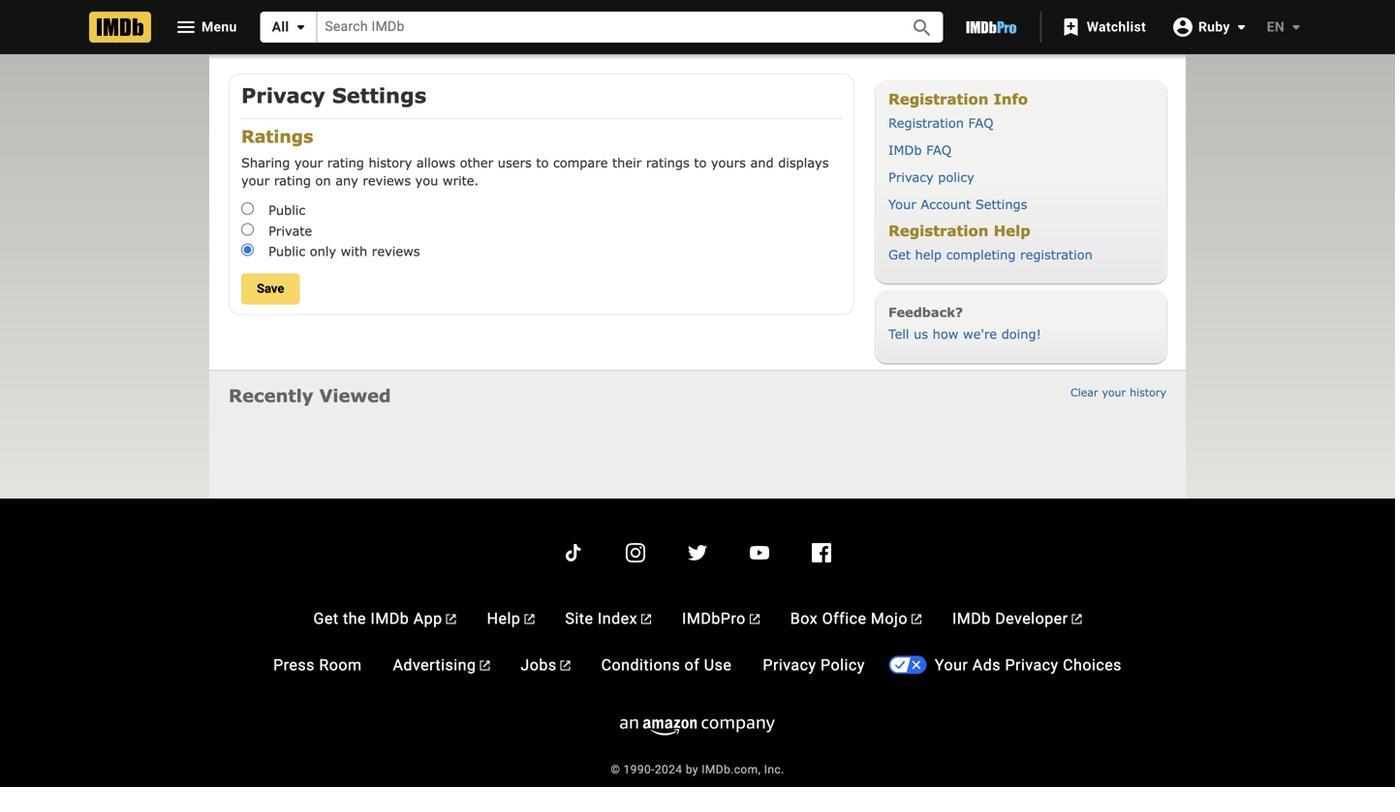 Task type: describe. For each thing, give the bounding box(es) containing it.
policy
[[938, 170, 975, 185]]

privacy policy
[[889, 170, 975, 185]]

write.
[[443, 173, 479, 188]]

facebook image
[[810, 542, 834, 565]]

private
[[269, 223, 312, 238]]

mojo
[[871, 610, 908, 629]]

only
[[310, 244, 336, 259]]

watchlist button
[[1050, 10, 1162, 45]]

get help completing registration link
[[889, 247, 1093, 262]]

press room
[[273, 657, 362, 675]]

Private radio
[[241, 223, 254, 236]]

tell us how we're doing! link
[[889, 327, 1042, 342]]

imdb for imdb developer
[[953, 610, 991, 629]]

help button
[[479, 600, 542, 639]]

feedback? tell us how we're doing!
[[889, 305, 1042, 342]]

none field inside all "search box"
[[317, 12, 889, 42]]

ratings
[[646, 155, 690, 170]]

doing!
[[1002, 327, 1042, 342]]

launch inline image for advertising
[[480, 661, 490, 671]]

launch inline image for get the imdb app
[[446, 615, 456, 625]]

2 horizontal spatial your
[[1102, 386, 1126, 399]]

site index button
[[558, 600, 659, 639]]

imdb faq
[[889, 142, 952, 157]]

imdb.com,
[[702, 764, 761, 777]]

completing
[[947, 247, 1016, 262]]

0 horizontal spatial arrow drop down image
[[1231, 15, 1254, 39]]

2024
[[655, 764, 683, 777]]

clear your history link
[[1071, 386, 1167, 399]]

submit search image
[[911, 16, 934, 40]]

how
[[933, 327, 959, 342]]

your account settings
[[889, 197, 1028, 212]]

1990-
[[624, 764, 655, 777]]

conditions of use button
[[594, 646, 740, 685]]

all button
[[260, 12, 317, 43]]

registration info registration faq
[[889, 90, 1028, 130]]

we're
[[963, 327, 997, 342]]

your ads privacy choices button
[[927, 646, 1130, 685]]

ruby button
[[1162, 9, 1254, 44]]

help inside registration help get help completing registration
[[994, 222, 1031, 239]]

site
[[565, 610, 594, 629]]

clear your history
[[1071, 386, 1167, 399]]

your ads privacy choices
[[935, 657, 1122, 675]]

box office mojo button
[[783, 600, 929, 639]]

menu image
[[174, 16, 198, 39]]

youtube image
[[748, 542, 771, 565]]

instagram image
[[624, 542, 647, 565]]

yours
[[711, 155, 746, 170]]

arrow drop down image
[[289, 16, 312, 39]]

conditions
[[601, 657, 681, 675]]

get the imdb app
[[313, 610, 443, 629]]

info
[[994, 90, 1028, 108]]

app
[[414, 610, 443, 629]]

Search IMDb text field
[[317, 12, 889, 42]]

room
[[319, 657, 362, 675]]

other
[[460, 155, 494, 170]]

public for public only with reviews
[[269, 244, 305, 259]]

the
[[343, 610, 366, 629]]

their
[[613, 155, 642, 170]]

ads
[[973, 657, 1001, 675]]

help inside button
[[487, 610, 521, 629]]

registration for info
[[889, 90, 989, 108]]

of
[[685, 657, 700, 675]]

privacy policy link
[[889, 170, 975, 185]]

ruby
[[1199, 19, 1231, 35]]

box office mojo
[[791, 610, 908, 629]]

allows
[[417, 155, 456, 170]]

privacy policy
[[763, 657, 865, 675]]

with
[[341, 244, 368, 259]]

privacy policy button
[[755, 646, 873, 685]]

menu button
[[159, 12, 253, 43]]

feedback?
[[889, 305, 963, 320]]

office
[[822, 610, 867, 629]]

imdb developer
[[953, 610, 1069, 629]]

any
[[336, 173, 358, 188]]

viewed
[[319, 385, 391, 407]]

your for your account settings
[[889, 197, 917, 212]]

2 to from the left
[[694, 155, 707, 170]]

box
[[791, 610, 818, 629]]

registration help get help completing registration
[[889, 222, 1093, 262]]

use
[[704, 657, 732, 675]]

launch inline image for site index
[[642, 615, 651, 625]]

help
[[915, 247, 942, 262]]

home image
[[89, 12, 151, 43]]

1 horizontal spatial settings
[[976, 197, 1028, 212]]

conditions of use
[[601, 657, 732, 675]]



Task type: vqa. For each thing, say whether or not it's contained in the screenshot.
the leftmost Settings
yes



Task type: locate. For each thing, give the bounding box(es) containing it.
privacy inside privacy policy button
[[763, 657, 817, 675]]

0 horizontal spatial your
[[241, 173, 270, 188]]

recently
[[229, 385, 314, 407]]

0 vertical spatial rating
[[327, 155, 364, 170]]

1 vertical spatial rating
[[274, 173, 311, 188]]

arrow drop down image inside en button
[[1285, 16, 1308, 39]]

1 vertical spatial public
[[269, 244, 305, 259]]

1 horizontal spatial help
[[994, 222, 1031, 239]]

1 vertical spatial your
[[935, 657, 969, 675]]

1 vertical spatial reviews
[[372, 244, 420, 259]]

0 vertical spatial faq
[[969, 115, 994, 130]]

history left allows
[[369, 155, 412, 170]]

advertising
[[393, 657, 476, 675]]

launch inline image inside imdb developer button
[[1072, 615, 1082, 625]]

2 public from the top
[[269, 244, 305, 259]]

choices
[[1063, 657, 1122, 675]]

us
[[914, 327, 929, 342]]

imdb right the
[[371, 610, 409, 629]]

get left the
[[313, 610, 339, 629]]

get inside registration help get help completing registration
[[889, 247, 911, 262]]

reviews right with
[[372, 244, 420, 259]]

advertising button
[[385, 646, 498, 685]]

reviews right any
[[363, 173, 411, 188]]

public down the private
[[269, 244, 305, 259]]

registration up registration faq link on the top
[[889, 90, 989, 108]]

site index
[[565, 610, 638, 629]]

0 vertical spatial your
[[295, 155, 323, 170]]

to
[[536, 155, 549, 170], [694, 155, 707, 170]]

on
[[315, 173, 331, 188]]

rating up any
[[327, 155, 364, 170]]

2 launch inline image from the left
[[525, 615, 534, 625]]

and
[[751, 155, 774, 170]]

0 horizontal spatial settings
[[332, 83, 427, 108]]

get left help
[[889, 247, 911, 262]]

0 vertical spatial registration
[[889, 90, 989, 108]]

privacy for privacy settings
[[241, 83, 325, 108]]

privacy inside your ads privacy choices button
[[1005, 657, 1059, 675]]

faq up the policy
[[969, 115, 994, 130]]

registration faq link
[[889, 115, 994, 130]]

your left ads
[[935, 657, 969, 675]]

tiktok image
[[562, 542, 585, 565]]

0 horizontal spatial history
[[369, 155, 412, 170]]

1 horizontal spatial arrow drop down image
[[1285, 16, 1308, 39]]

launch inline image
[[642, 615, 651, 625], [750, 615, 760, 625], [912, 615, 922, 625], [1072, 615, 1082, 625], [480, 661, 490, 671], [561, 661, 570, 671]]

your right clear
[[1102, 386, 1126, 399]]

index
[[598, 610, 638, 629]]

1 vertical spatial faq
[[927, 142, 952, 157]]

inc.
[[764, 764, 785, 777]]

launch inline image inside the box office mojo button
[[912, 615, 922, 625]]

settings up allows
[[332, 83, 427, 108]]

2 horizontal spatial imdb
[[953, 610, 991, 629]]

to left yours
[[694, 155, 707, 170]]

launch inline image inside advertising button
[[480, 661, 490, 671]]

imdb, an amazon company image
[[620, 719, 775, 737]]

ratings
[[241, 126, 313, 146]]

2 vertical spatial your
[[1102, 386, 1126, 399]]

press
[[273, 657, 315, 675]]

help up 'get help completing registration' link
[[994, 222, 1031, 239]]

watchlist
[[1087, 19, 1147, 35]]

1 horizontal spatial get
[[889, 247, 911, 262]]

launch inline image right 'app'
[[446, 615, 456, 625]]

public only with reviews
[[269, 244, 420, 259]]

1 horizontal spatial your
[[935, 657, 969, 675]]

launch inline image right jobs on the bottom of page
[[561, 661, 570, 671]]

public
[[269, 203, 305, 218], [269, 244, 305, 259]]

press room button
[[266, 646, 370, 685]]

privacy down box
[[763, 657, 817, 675]]

1 horizontal spatial your
[[295, 155, 323, 170]]

get
[[889, 247, 911, 262], [313, 610, 339, 629]]

0 horizontal spatial help
[[487, 610, 521, 629]]

0 vertical spatial your
[[889, 197, 917, 212]]

faq inside registration info registration faq
[[969, 115, 994, 130]]

privacy settings
[[241, 83, 427, 108]]

0 horizontal spatial rating
[[274, 173, 311, 188]]

compare
[[553, 155, 608, 170]]

jobs
[[521, 657, 557, 675]]

privacy
[[241, 83, 325, 108], [889, 170, 934, 185], [763, 657, 817, 675], [1005, 657, 1059, 675]]

imdb developer button
[[945, 600, 1090, 639]]

imdbpro button
[[675, 600, 767, 639]]

launch inline image for box office mojo
[[912, 615, 922, 625]]

1 vertical spatial registration
[[889, 115, 964, 130]]

registration inside registration help get help completing registration
[[889, 222, 989, 239]]

arrow drop down image left en
[[1231, 15, 1254, 39]]

launch inline image right index
[[642, 615, 651, 625]]

your ads privacy choices image
[[889, 657, 927, 675]]

0 horizontal spatial imdb
[[371, 610, 409, 629]]

developer
[[996, 610, 1069, 629]]

your up on
[[295, 155, 323, 170]]

settings up registration help get help completing registration
[[976, 197, 1028, 212]]

0 vertical spatial history
[[369, 155, 412, 170]]

registration up imdb faq
[[889, 115, 964, 130]]

None submit
[[241, 274, 300, 305]]

privacy up ratings
[[241, 83, 325, 108]]

en
[[1267, 19, 1285, 35]]

1 public from the top
[[269, 203, 305, 218]]

1 launch inline image from the left
[[446, 615, 456, 625]]

your for your ads privacy choices
[[935, 657, 969, 675]]

launch inline image
[[446, 615, 456, 625], [525, 615, 534, 625]]

launch inline image inside jobs button
[[561, 661, 570, 671]]

launch inline image inside help button
[[525, 615, 534, 625]]

launch inline image right the advertising
[[480, 661, 490, 671]]

watchlist image
[[1060, 16, 1083, 39]]

en button
[[1252, 10, 1308, 45]]

menu
[[202, 19, 237, 35]]

registration for help
[[889, 222, 989, 239]]

your account settings link
[[889, 197, 1028, 212]]

privacy down imdb faq
[[889, 170, 934, 185]]

Public radio
[[241, 203, 254, 215]]

all
[[272, 19, 289, 35]]

tell
[[889, 327, 910, 342]]

0 vertical spatial get
[[889, 247, 911, 262]]

help
[[994, 222, 1031, 239], [487, 610, 521, 629]]

your
[[889, 197, 917, 212], [935, 657, 969, 675]]

1 horizontal spatial rating
[[327, 155, 364, 170]]

imdb faq link
[[889, 142, 952, 157]]

imdb
[[889, 142, 922, 157], [371, 610, 409, 629], [953, 610, 991, 629]]

registration
[[1021, 247, 1093, 262]]

public for public
[[269, 203, 305, 218]]

1 vertical spatial your
[[241, 173, 270, 188]]

0 horizontal spatial your
[[889, 197, 917, 212]]

launch inline image right mojo at the right bottom of page
[[912, 615, 922, 625]]

history inside ratings sharing your rating history allows other users to compare their ratings to yours and displays your rating on any reviews you write.
[[369, 155, 412, 170]]

© 1990- 2024 by imdb.com, inc.
[[611, 764, 785, 777]]

privacy right ads
[[1005, 657, 1059, 675]]

2 registration from the top
[[889, 115, 964, 130]]

launch inline image right developer
[[1072, 615, 1082, 625]]

imdb up privacy policy link
[[889, 142, 922, 157]]

your inside your ads privacy choices button
[[935, 657, 969, 675]]

displays
[[778, 155, 829, 170]]

by
[[686, 764, 699, 777]]

0 horizontal spatial get
[[313, 610, 339, 629]]

1 horizontal spatial to
[[694, 155, 707, 170]]

clear
[[1071, 386, 1099, 399]]

launch inline image for jobs
[[561, 661, 570, 671]]

1 horizontal spatial launch inline image
[[525, 615, 534, 625]]

get the imdb app button
[[306, 600, 464, 639]]

arrow drop down image right ruby
[[1285, 16, 1308, 39]]

rating left on
[[274, 173, 311, 188]]

1 horizontal spatial faq
[[969, 115, 994, 130]]

0 vertical spatial settings
[[332, 83, 427, 108]]

history right clear
[[1130, 386, 1167, 399]]

you
[[415, 173, 438, 188]]

twitter image
[[686, 542, 709, 565]]

launch inline image right imdbpro in the bottom of the page
[[750, 615, 760, 625]]

None field
[[317, 12, 889, 42]]

privacy for privacy policy
[[889, 170, 934, 185]]

1 vertical spatial settings
[[976, 197, 1028, 212]]

0 vertical spatial public
[[269, 203, 305, 218]]

1 to from the left
[[536, 155, 549, 170]]

0 horizontal spatial launch inline image
[[446, 615, 456, 625]]

to right users
[[536, 155, 549, 170]]

registration
[[889, 90, 989, 108], [889, 115, 964, 130], [889, 222, 989, 239]]

privacy for privacy policy
[[763, 657, 817, 675]]

faq
[[969, 115, 994, 130], [927, 142, 952, 157]]

your down sharing
[[241, 173, 270, 188]]

get inside get the imdb app button
[[313, 610, 339, 629]]

rating
[[327, 155, 364, 170], [274, 173, 311, 188]]

ratings sharing your rating history allows other users to compare their ratings to yours and displays your rating on any reviews you write.
[[241, 126, 829, 188]]

recently viewed
[[229, 385, 391, 407]]

0 horizontal spatial faq
[[927, 142, 952, 157]]

launch inline image inside imdbpro button
[[750, 615, 760, 625]]

launch inline image inside get the imdb app button
[[446, 615, 456, 625]]

faq down registration faq link on the top
[[927, 142, 952, 157]]

1 vertical spatial history
[[1130, 386, 1167, 399]]

history
[[369, 155, 412, 170], [1130, 386, 1167, 399]]

public up the private
[[269, 203, 305, 218]]

0 vertical spatial reviews
[[363, 173, 411, 188]]

account
[[921, 197, 971, 212]]

sharing
[[241, 155, 290, 170]]

help up jobs button
[[487, 610, 521, 629]]

your
[[295, 155, 323, 170], [241, 173, 270, 188], [1102, 386, 1126, 399]]

launch inline image inside site index button
[[642, 615, 651, 625]]

imdb for imdb faq
[[889, 142, 922, 157]]

0 vertical spatial help
[[994, 222, 1031, 239]]

launch inline image for imdbpro
[[750, 615, 760, 625]]

All search field
[[260, 12, 944, 43]]

Public only with reviews radio
[[241, 244, 254, 256]]

2 vertical spatial registration
[[889, 222, 989, 239]]

registration up help
[[889, 222, 989, 239]]

reviews inside ratings sharing your rating history allows other users to compare their ratings to yours and displays your rating on any reviews you write.
[[363, 173, 411, 188]]

launch inline image up jobs on the bottom of page
[[525, 615, 534, 625]]

1 horizontal spatial history
[[1130, 386, 1167, 399]]

1 registration from the top
[[889, 90, 989, 108]]

1 vertical spatial get
[[313, 610, 339, 629]]

0 horizontal spatial to
[[536, 155, 549, 170]]

account circle image
[[1172, 15, 1195, 39]]

arrow drop down image
[[1231, 15, 1254, 39], [1285, 16, 1308, 39]]

1 vertical spatial help
[[487, 610, 521, 629]]

imdbpro
[[682, 610, 746, 629]]

imdb up ads
[[953, 610, 991, 629]]

your down privacy policy
[[889, 197, 917, 212]]

launch inline image for help
[[525, 615, 534, 625]]

jobs button
[[513, 646, 578, 685]]

1 horizontal spatial imdb
[[889, 142, 922, 157]]

policy
[[821, 657, 865, 675]]

launch inline image for imdb developer
[[1072, 615, 1082, 625]]

users
[[498, 155, 532, 170]]

3 registration from the top
[[889, 222, 989, 239]]



